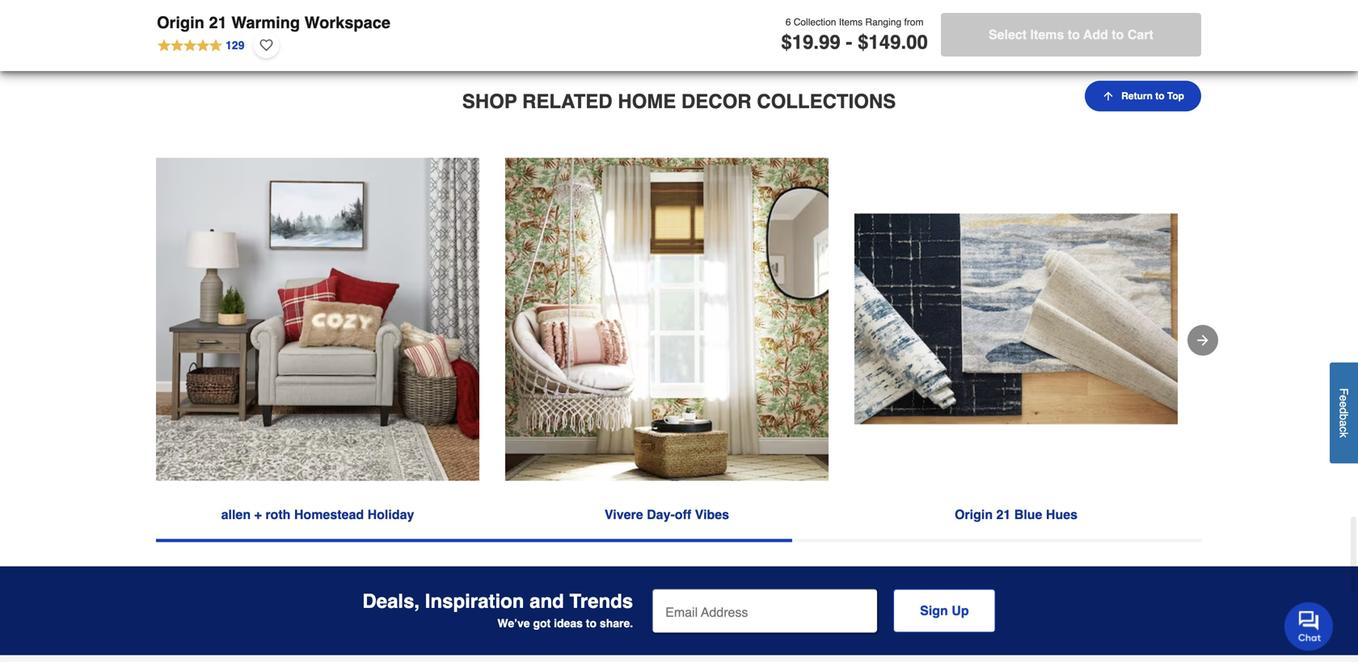 Task type: locate. For each thing, give the bounding box(es) containing it.
day-
[[647, 508, 675, 523]]

arrow right image
[[1195, 333, 1211, 349]]

items inside button
[[1030, 27, 1064, 42]]

vibes
[[695, 508, 729, 523]]

return to top button
[[1085, 81, 1201, 112]]

got
[[533, 618, 551, 631]]

$ right -
[[858, 31, 869, 53]]

hues
[[1046, 508, 1078, 523]]

up
[[952, 604, 969, 619]]

f
[[1338, 389, 1350, 396]]

return
[[1121, 91, 1153, 102]]

21 up 4.7 stars image
[[209, 13, 227, 32]]

0 vertical spatial origin
[[157, 13, 204, 32]]

-
[[846, 31, 852, 53]]

0 vertical spatial 21
[[209, 13, 227, 32]]

allen + roth homestead holiday
[[221, 508, 414, 523]]

select items to add to cart
[[989, 27, 1154, 42]]

21 for warming
[[209, 13, 227, 32]]

collections
[[757, 91, 896, 113]]

21 left blue
[[996, 508, 1011, 523]]

origin
[[157, 13, 204, 32], [955, 508, 993, 523]]

inspiration
[[425, 591, 524, 613]]

to
[[1068, 27, 1080, 42], [1112, 27, 1124, 42], [1155, 91, 1165, 102], [586, 618, 597, 631]]

origin up 4.7 stars image
[[157, 13, 204, 32]]

$ down 6
[[781, 31, 792, 53]]

items up -
[[839, 16, 863, 28]]

origin 21 blue hues image
[[855, 158, 1178, 482]]

0 horizontal spatial 21
[[209, 13, 227, 32]]

from
[[904, 16, 924, 28]]

origin for origin 21 warming workspace
[[157, 13, 204, 32]]

0 horizontal spatial origin
[[157, 13, 204, 32]]

+
[[254, 508, 262, 523]]

arrow up image
[[1102, 90, 1115, 103]]

scrollbar
[[156, 540, 792, 543]]

e up 'b'
[[1338, 402, 1350, 408]]

items right select
[[1030, 27, 1064, 42]]

sign
[[920, 604, 948, 619]]

1 horizontal spatial 21
[[996, 508, 1011, 523]]

1 vertical spatial 21
[[996, 508, 1011, 523]]

21 for blue
[[996, 508, 1011, 523]]

roth
[[265, 508, 291, 523]]

collection
[[794, 16, 836, 28]]

6 collection items ranging from $ 19.99 - $ 149.00
[[781, 16, 928, 53]]

129 button
[[157, 32, 245, 58]]

k
[[1338, 433, 1350, 438]]

sign up
[[920, 604, 969, 619]]

21
[[209, 13, 227, 32], [996, 508, 1011, 523]]

off
[[675, 508, 691, 523]]

share.
[[600, 618, 633, 631]]

shop
[[462, 91, 517, 113]]

a
[[1338, 421, 1350, 427]]

Email Address email field
[[653, 590, 877, 634]]

allen + roth homestead holiday image
[[156, 158, 479, 482]]

items
[[839, 16, 863, 28], [1030, 27, 1064, 42]]

origin left blue
[[955, 508, 993, 523]]

1 $ from the left
[[781, 31, 792, 53]]

select
[[989, 27, 1027, 42]]

e up the d
[[1338, 396, 1350, 402]]

related
[[522, 91, 612, 113]]

2 e from the top
[[1338, 402, 1350, 408]]

0 horizontal spatial $
[[781, 31, 792, 53]]

to right 'add'
[[1112, 27, 1124, 42]]

$
[[781, 31, 792, 53], [858, 31, 869, 53]]

to right ideas
[[586, 618, 597, 631]]

e
[[1338, 396, 1350, 402], [1338, 402, 1350, 408]]

1 horizontal spatial origin
[[955, 508, 993, 523]]

vivere day-off vibes
[[605, 508, 729, 523]]

chat invite button image
[[1285, 602, 1334, 652]]

1 vertical spatial origin
[[955, 508, 993, 523]]

vivere day-off vibes image
[[505, 158, 829, 482]]

0 horizontal spatial items
[[839, 16, 863, 28]]

1 horizontal spatial $
[[858, 31, 869, 53]]

deals, inspiration and trends we've got ideas to share.
[[363, 591, 633, 631]]

shop related home decor collections
[[462, 91, 896, 113]]

1 horizontal spatial items
[[1030, 27, 1064, 42]]



Task type: vqa. For each thing, say whether or not it's contained in the screenshot.
left 21
yes



Task type: describe. For each thing, give the bounding box(es) containing it.
origin 21 blue hues link
[[929, 482, 1104, 524]]

d
[[1338, 408, 1350, 414]]

and
[[530, 591, 564, 613]]

deals,
[[363, 591, 420, 613]]

2 $ from the left
[[858, 31, 869, 53]]

trends
[[570, 591, 633, 613]]

return to top
[[1121, 91, 1184, 102]]

we've
[[497, 618, 530, 631]]

ideas
[[554, 618, 583, 631]]

select items to add to cart button
[[941, 13, 1201, 57]]

19.99
[[792, 31, 841, 53]]

heart outline image
[[260, 36, 273, 54]]

home
[[618, 91, 676, 113]]

4.7 stars image
[[157, 36, 245, 54]]

149.00
[[869, 31, 928, 53]]

items inside 6 collection items ranging from $ 19.99 - $ 149.00
[[839, 16, 863, 28]]

to left top
[[1155, 91, 1165, 102]]

blue
[[1014, 508, 1042, 523]]

origin 21 blue hues
[[955, 508, 1078, 523]]

add
[[1083, 27, 1108, 42]]

vivere
[[605, 508, 643, 523]]

129
[[226, 39, 244, 52]]

allen + roth homestead holiday link
[[195, 482, 440, 524]]

origin for origin 21 blue hues
[[955, 508, 993, 523]]

homestead
[[294, 508, 364, 523]]

to left 'add'
[[1068, 27, 1080, 42]]

allen
[[221, 508, 251, 523]]

f e e d b a c k button
[[1330, 363, 1358, 464]]

decor
[[681, 91, 752, 113]]

vivere day-off vibes link
[[579, 482, 755, 524]]

6
[[786, 16, 791, 28]]

ranging
[[865, 16, 902, 28]]

to inside the deals, inspiration and trends we've got ideas to share.
[[586, 618, 597, 631]]

sign up form
[[653, 590, 996, 635]]

holiday
[[367, 508, 414, 523]]

b
[[1338, 414, 1350, 421]]

c
[[1338, 427, 1350, 433]]

origin 21 warming workspace
[[157, 13, 390, 32]]

sign up button
[[893, 590, 996, 634]]

cart
[[1128, 27, 1154, 42]]

warming
[[231, 13, 300, 32]]

f e e d b a c k
[[1338, 389, 1350, 438]]

workspace
[[304, 13, 390, 32]]

top
[[1167, 91, 1184, 102]]

1 e from the top
[[1338, 396, 1350, 402]]



